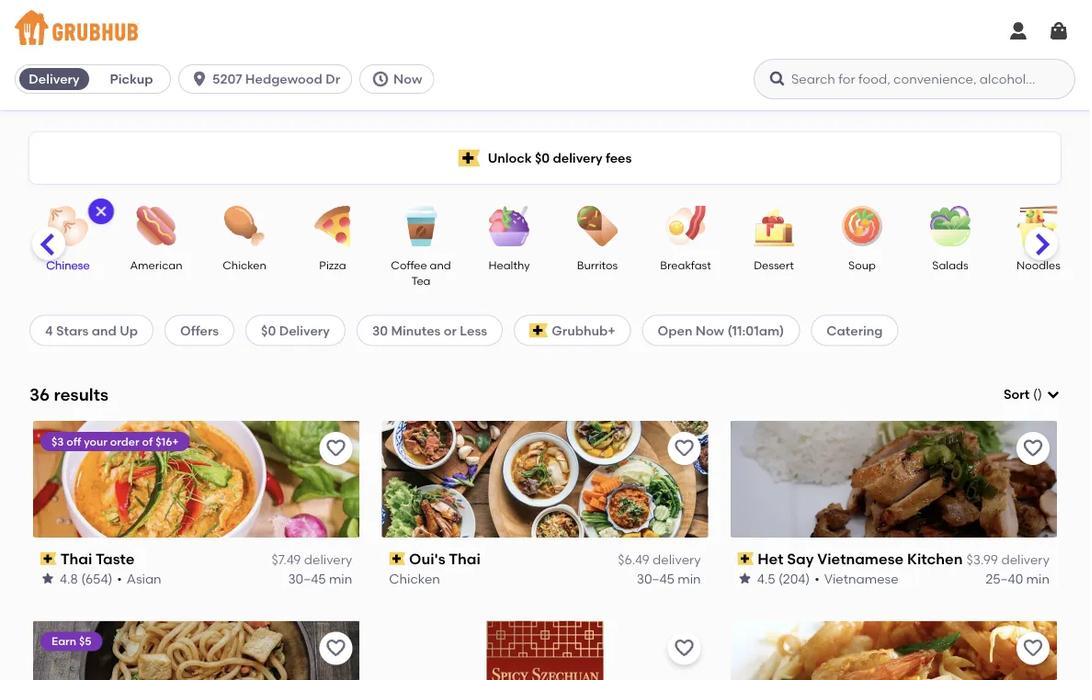 Task type: locate. For each thing, give the bounding box(es) containing it.
$3 off your order of $16+
[[51, 435, 179, 448]]

star icon image for het say vietnamese kitchen
[[738, 571, 753, 586]]

delivery
[[29, 71, 80, 87], [279, 323, 330, 338]]

2 30–45 min from the left
[[637, 571, 701, 587]]

your
[[84, 435, 108, 448]]

2 horizontal spatial svg image
[[769, 70, 787, 88]]

•
[[117, 571, 122, 587], [815, 571, 820, 587]]

$7.49
[[272, 552, 301, 568]]

say
[[787, 550, 814, 568]]

0 vertical spatial grubhub plus flag logo image
[[459, 149, 481, 167]]

save this restaurant button
[[319, 432, 352, 465], [668, 432, 701, 465], [1017, 432, 1050, 465], [319, 632, 352, 665], [668, 632, 701, 665], [1017, 632, 1050, 665]]

$0 right unlock
[[535, 150, 550, 166]]

(654)
[[81, 571, 112, 587]]

delivery right $6.49
[[653, 552, 701, 568]]

star icon image for thai taste
[[40, 571, 55, 586]]

vietnamese up • vietnamese
[[818, 550, 904, 568]]

order
[[110, 435, 139, 448]]

1 horizontal spatial •
[[815, 571, 820, 587]]

0 horizontal spatial thai
[[60, 550, 92, 568]]

noodles image
[[1007, 206, 1071, 246]]

vietnamese down het say vietnamese kitchen
[[824, 571, 899, 587]]

off
[[67, 435, 81, 448]]

25–40
[[986, 571, 1024, 587]]

2 star icon image from the left
[[738, 571, 753, 586]]

1 horizontal spatial subscription pass image
[[738, 553, 754, 566]]

het say vietnamese kitchen logo image
[[727, 421, 1061, 538]]

0 vertical spatial and
[[430, 258, 451, 272]]

chicken down oui's at left
[[389, 571, 440, 587]]

4.8
[[60, 571, 78, 587]]

pickup button
[[93, 64, 170, 94]]

grubhub plus flag logo image for grubhub+
[[530, 323, 548, 338]]

sort
[[1004, 387, 1030, 402]]

1 vertical spatial now
[[696, 323, 725, 338]]

pizza
[[319, 258, 346, 272]]

1 horizontal spatial 30–45
[[637, 571, 675, 587]]

catering
[[827, 323, 883, 338]]

2 subscription pass image from the left
[[738, 553, 754, 566]]

1 horizontal spatial save this restaurant image
[[674, 437, 696, 460]]

save this restaurant image
[[325, 437, 347, 460], [1022, 437, 1044, 460], [674, 638, 696, 660], [1022, 638, 1044, 660]]

now button
[[360, 64, 442, 94]]

het
[[758, 550, 784, 568]]

30–45 min
[[288, 571, 352, 587], [637, 571, 701, 587]]

subscription pass image
[[40, 553, 57, 566], [738, 553, 754, 566]]

30–45 min down $6.49 delivery
[[637, 571, 701, 587]]

5207
[[212, 71, 242, 87]]

now
[[394, 71, 422, 87], [696, 323, 725, 338]]

1 vertical spatial vietnamese
[[824, 571, 899, 587]]

0 horizontal spatial now
[[394, 71, 422, 87]]

0 horizontal spatial save this restaurant image
[[325, 638, 347, 660]]

25–40 min
[[986, 571, 1050, 587]]

4
[[45, 323, 53, 338]]

0 vertical spatial delivery
[[29, 71, 80, 87]]

delivery left pickup
[[29, 71, 80, 87]]

chicken
[[223, 258, 266, 272], [389, 571, 440, 587]]

offers
[[180, 323, 219, 338]]

0 horizontal spatial delivery
[[29, 71, 80, 87]]

dessert image
[[742, 206, 806, 246]]

star icon image left the 4.8
[[40, 571, 55, 586]]

1 horizontal spatial 30–45 min
[[637, 571, 701, 587]]

oui's thai
[[409, 550, 481, 568]]

tea
[[411, 274, 431, 288]]

(
[[1034, 387, 1038, 402]]

save this restaurant image
[[674, 437, 696, 460], [325, 638, 347, 660]]

chicken down chicken image
[[223, 258, 266, 272]]

0 horizontal spatial and
[[92, 323, 117, 338]]

chinese image
[[36, 206, 100, 246]]

burritos image
[[565, 206, 630, 246]]

of
[[142, 435, 153, 448]]

and left up
[[92, 323, 117, 338]]

0 horizontal spatial min
[[329, 571, 352, 587]]

coffee and tea
[[391, 258, 451, 288]]

30–45 down $6.49 delivery
[[637, 571, 675, 587]]

vietnamese
[[818, 550, 904, 568], [824, 571, 899, 587]]

unlock $0 delivery fees
[[488, 150, 632, 166]]

star icon image
[[40, 571, 55, 586], [738, 571, 753, 586]]

dr
[[326, 71, 340, 87]]

1 horizontal spatial and
[[430, 258, 451, 272]]

1 vertical spatial chicken
[[389, 571, 440, 587]]

1 horizontal spatial star icon image
[[738, 571, 753, 586]]

2 min from the left
[[678, 571, 701, 587]]

0 horizontal spatial subscription pass image
[[40, 553, 57, 566]]

star icon image left 4.5
[[738, 571, 753, 586]]

now right dr
[[394, 71, 422, 87]]

(11:01am)
[[728, 323, 785, 338]]

grubhub plus flag logo image left unlock
[[459, 149, 481, 167]]

4.5
[[757, 571, 776, 587]]

0 vertical spatial $0
[[535, 150, 550, 166]]

min right 25–40
[[1027, 571, 1050, 587]]

0 vertical spatial now
[[394, 71, 422, 87]]

1 horizontal spatial now
[[696, 323, 725, 338]]

southcloud ramen logo image
[[33, 621, 360, 680]]

salads image
[[919, 206, 983, 246]]

delivery for oui's thai
[[653, 552, 701, 568]]

0 horizontal spatial star icon image
[[40, 571, 55, 586]]

1 vertical spatial $0
[[261, 323, 276, 338]]

min down $6.49 delivery
[[678, 571, 701, 587]]

1 horizontal spatial chicken
[[389, 571, 440, 587]]

min for het say vietnamese kitchen
[[1027, 571, 1050, 587]]

1 30–45 from the left
[[288, 571, 326, 587]]

$16+
[[156, 435, 179, 448]]

subscription pass image left thai taste
[[40, 553, 57, 566]]

thai right oui's at left
[[449, 550, 481, 568]]

save this restaurant button for oui's thai logo
[[668, 432, 701, 465]]

1 horizontal spatial svg image
[[190, 70, 209, 88]]

0 vertical spatial save this restaurant image
[[674, 437, 696, 460]]

1 30–45 min from the left
[[288, 571, 352, 587]]

1 subscription pass image from the left
[[40, 553, 57, 566]]

delivery
[[553, 150, 603, 166], [304, 552, 352, 568], [653, 552, 701, 568], [1002, 552, 1050, 568]]

2 30–45 from the left
[[637, 571, 675, 587]]

1 horizontal spatial thai
[[449, 550, 481, 568]]

breakfast
[[660, 258, 711, 272]]

None field
[[1004, 385, 1061, 404]]

svg image
[[190, 70, 209, 88], [769, 70, 787, 88], [94, 204, 108, 219]]

subscription pass image left het at the right bottom of page
[[738, 553, 754, 566]]

fees
[[606, 150, 632, 166]]

$0 right offers
[[261, 323, 276, 338]]

stars
[[56, 323, 89, 338]]

less
[[460, 323, 487, 338]]

delivery down the pizza on the top left
[[279, 323, 330, 338]]

• down taste
[[117, 571, 122, 587]]

american
[[130, 258, 183, 272]]

30
[[372, 323, 388, 338]]

now right open
[[696, 323, 725, 338]]

healthy image
[[477, 206, 542, 246]]

grubhub+
[[552, 323, 616, 338]]

2 • from the left
[[815, 571, 820, 587]]

1 • from the left
[[117, 571, 122, 587]]

subscription pass image
[[389, 553, 405, 566]]

2 horizontal spatial min
[[1027, 571, 1050, 587]]

american image
[[124, 206, 188, 246]]

$5
[[79, 635, 91, 648]]

delivery up 25–40 min
[[1002, 552, 1050, 568]]

soup
[[849, 258, 876, 272]]

3 min from the left
[[1027, 571, 1050, 587]]

min
[[329, 571, 352, 587], [678, 571, 701, 587], [1027, 571, 1050, 587]]

36 results
[[29, 384, 108, 405]]

1 vertical spatial save this restaurant image
[[325, 638, 347, 660]]

30–45 down $7.49 delivery
[[288, 571, 326, 587]]

thai up the 4.8
[[60, 550, 92, 568]]

30–45 min down $7.49 delivery
[[288, 571, 352, 587]]

• for taste
[[117, 571, 122, 587]]

chinese
[[46, 258, 90, 272]]

1 min from the left
[[329, 571, 352, 587]]

now inside button
[[394, 71, 422, 87]]

thai
[[60, 550, 92, 568], [449, 550, 481, 568]]

coffee
[[391, 258, 427, 272]]

and
[[430, 258, 451, 272], [92, 323, 117, 338]]

0 horizontal spatial 30–45
[[288, 571, 326, 587]]

and up tea
[[430, 258, 451, 272]]

$0
[[535, 150, 550, 166], [261, 323, 276, 338]]

• right the (204)
[[815, 571, 820, 587]]

1 horizontal spatial min
[[678, 571, 701, 587]]

1 vertical spatial delivery
[[279, 323, 330, 338]]

svg image
[[1008, 20, 1030, 42], [1048, 20, 1070, 42], [372, 70, 390, 88], [1046, 387, 1061, 402]]

grubhub plus flag logo image left grubhub+
[[530, 323, 548, 338]]

(204)
[[779, 571, 810, 587]]

grubhub plus flag logo image
[[459, 149, 481, 167], [530, 323, 548, 338]]

1 horizontal spatial delivery
[[279, 323, 330, 338]]

0 horizontal spatial grubhub plus flag logo image
[[459, 149, 481, 167]]

min down $7.49 delivery
[[329, 571, 352, 587]]

4.8 (654)
[[60, 571, 112, 587]]

$3.99 delivery
[[967, 552, 1050, 568]]

30 minutes or less
[[372, 323, 487, 338]]

1 vertical spatial grubhub plus flag logo image
[[530, 323, 548, 338]]

0 horizontal spatial •
[[117, 571, 122, 587]]

oui's
[[409, 550, 446, 568]]

delivery right $7.49
[[304, 552, 352, 568]]

1 star icon image from the left
[[40, 571, 55, 586]]

save this restaurant button for 'spicy szechuan logo'
[[668, 632, 701, 665]]

Search for food, convenience, alcohol... search field
[[754, 59, 1076, 99]]

coffee and tea image
[[389, 206, 453, 246]]

0 horizontal spatial 30–45 min
[[288, 571, 352, 587]]

5207 hedgewood dr button
[[178, 64, 360, 94]]

30–45
[[288, 571, 326, 587], [637, 571, 675, 587]]

1 horizontal spatial grubhub plus flag logo image
[[530, 323, 548, 338]]

0 vertical spatial chicken
[[223, 258, 266, 272]]

save this restaurant button for thailicious plus food truck logo
[[1017, 632, 1050, 665]]

save this restaurant image for thailicious plus food truck logo
[[1022, 638, 1044, 660]]



Task type: vqa. For each thing, say whether or not it's contained in the screenshot.
Search for food, convenience, alcohol... search box in the right of the page
yes



Task type: describe. For each thing, give the bounding box(es) containing it.
or
[[444, 323, 457, 338]]

4 stars and up
[[45, 323, 138, 338]]

thai taste logo image
[[33, 421, 360, 538]]

36
[[29, 384, 50, 405]]

hedgewood
[[245, 71, 323, 87]]

svg image inside 5207 hedgewood dr button
[[190, 70, 209, 88]]

noodles
[[1017, 258, 1061, 272]]

sort ( )
[[1004, 387, 1043, 402]]

thailicious plus food truck logo image
[[727, 621, 1061, 680]]

• vietnamese
[[815, 571, 899, 587]]

30–45 for thai taste
[[288, 571, 326, 587]]

$6.49
[[618, 552, 650, 568]]

min for oui's thai
[[678, 571, 701, 587]]

open now (11:01am)
[[658, 323, 785, 338]]

delivery for het say vietnamese kitchen
[[1002, 552, 1050, 568]]

)
[[1038, 387, 1043, 402]]

save this restaurant image for het say vietnamese kitchen logo
[[1022, 437, 1044, 460]]

30–45 min for thai taste
[[288, 571, 352, 587]]

none field containing sort
[[1004, 385, 1061, 404]]

asian
[[127, 571, 162, 587]]

breakfast image
[[654, 206, 718, 246]]

and inside coffee and tea
[[430, 258, 451, 272]]

oui's thai logo image
[[378, 421, 712, 538]]

unlock
[[488, 150, 532, 166]]

30–45 for oui's thai
[[637, 571, 675, 587]]

salads
[[933, 258, 969, 272]]

healthy
[[489, 258, 530, 272]]

30–45 min for oui's thai
[[637, 571, 701, 587]]

het say vietnamese kitchen
[[758, 550, 963, 568]]

main navigation navigation
[[0, 0, 1090, 110]]

save this restaurant button for het say vietnamese kitchen logo
[[1017, 432, 1050, 465]]

grubhub plus flag logo image for unlock $0 delivery fees
[[459, 149, 481, 167]]

$3.99
[[967, 552, 999, 568]]

$6.49 delivery
[[618, 552, 701, 568]]

0 horizontal spatial chicken
[[223, 258, 266, 272]]

2 thai from the left
[[449, 550, 481, 568]]

5207 hedgewood dr
[[212, 71, 340, 87]]

spicy szechuan logo image
[[487, 621, 604, 680]]

delivery inside button
[[29, 71, 80, 87]]

save this restaurant image for 'spicy szechuan logo'
[[674, 638, 696, 660]]

pickup
[[110, 71, 153, 87]]

1 vertical spatial and
[[92, 323, 117, 338]]

• asian
[[117, 571, 162, 587]]

1 thai from the left
[[60, 550, 92, 568]]

delivery button
[[16, 64, 93, 94]]

burritos
[[577, 258, 618, 272]]

1 horizontal spatial $0
[[535, 150, 550, 166]]

0 horizontal spatial $0
[[261, 323, 276, 338]]

$3
[[51, 435, 64, 448]]

earn $5
[[51, 635, 91, 648]]

$7.49 delivery
[[272, 552, 352, 568]]

0 vertical spatial vietnamese
[[818, 550, 904, 568]]

minutes
[[391, 323, 441, 338]]

chicken image
[[212, 206, 277, 246]]

subscription pass image for het say vietnamese kitchen
[[738, 553, 754, 566]]

soup image
[[830, 206, 895, 246]]

delivery for thai taste
[[304, 552, 352, 568]]

taste
[[96, 550, 135, 568]]

0 horizontal spatial svg image
[[94, 204, 108, 219]]

4.5 (204)
[[757, 571, 810, 587]]

open
[[658, 323, 693, 338]]

dessert
[[754, 258, 794, 272]]

$0 delivery
[[261, 323, 330, 338]]

subscription pass image for thai taste
[[40, 553, 57, 566]]

up
[[120, 323, 138, 338]]

svg image inside now button
[[372, 70, 390, 88]]

delivery left fees
[[553, 150, 603, 166]]

earn
[[51, 635, 76, 648]]

kitchen
[[908, 550, 963, 568]]

svg image inside field
[[1046, 387, 1061, 402]]

results
[[54, 384, 108, 405]]

pizza image
[[301, 206, 365, 246]]

min for thai taste
[[329, 571, 352, 587]]

thai taste
[[60, 550, 135, 568]]

• for say
[[815, 571, 820, 587]]



